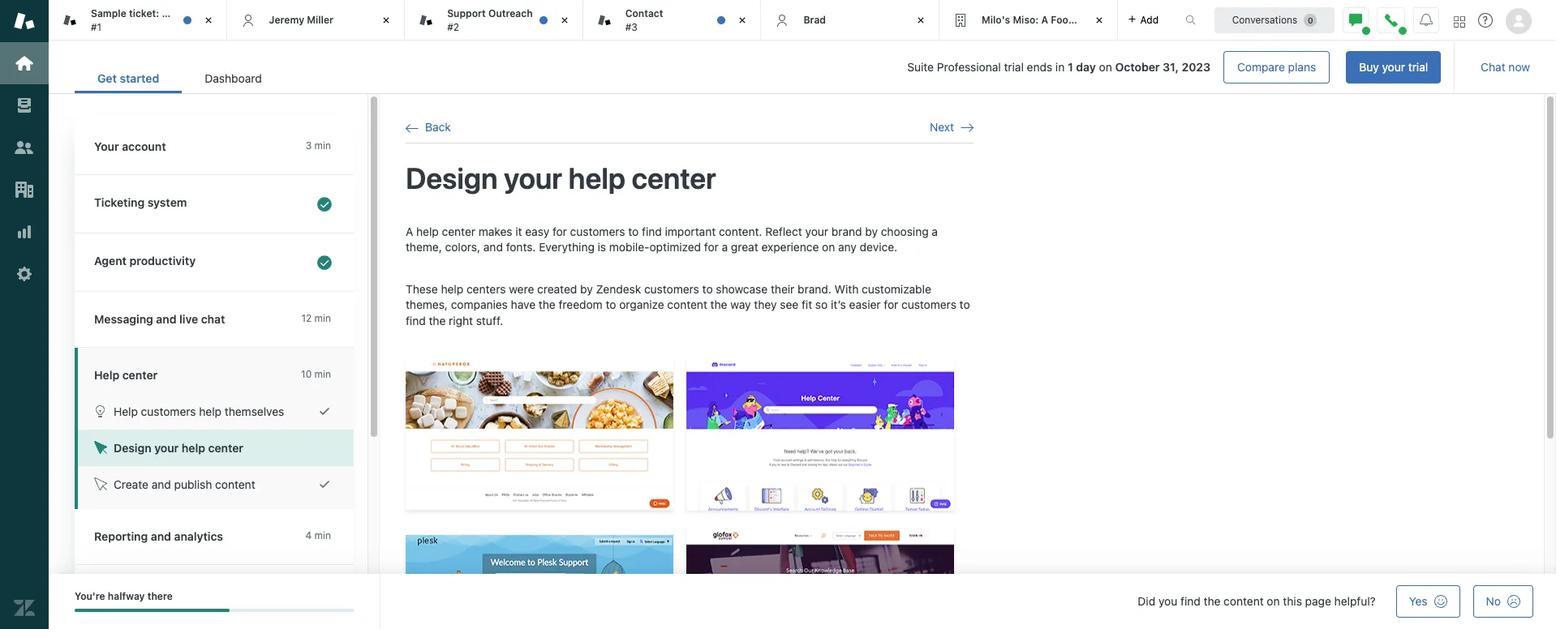 Task type: vqa. For each thing, say whether or not it's contained in the screenshot.
4 DAYS AGO for Signed-in users
no



Task type: locate. For each thing, give the bounding box(es) containing it.
1 vertical spatial content
[[215, 478, 255, 492]]

customers image
[[14, 137, 35, 158]]

plesk help center built using zendesk. image
[[406, 527, 673, 630]]

stuff.
[[476, 314, 503, 328]]

trial down notifications icon
[[1408, 60, 1428, 74]]

3 tab from the left
[[583, 0, 761, 41]]

discord help center built using zendesk. image
[[686, 358, 954, 511]]

create and publish content
[[114, 478, 255, 492]]

4 min from the top
[[314, 530, 331, 542]]

1 vertical spatial design your help center
[[114, 441, 243, 455]]

right
[[449, 314, 473, 328]]

the left way
[[710, 298, 727, 312]]

2 min from the top
[[314, 312, 331, 325]]

1 horizontal spatial close image
[[913, 12, 929, 28]]

design your help center inside the content-title region
[[406, 161, 716, 196]]

created
[[537, 282, 577, 296]]

next button
[[930, 120, 974, 135]]

section
[[298, 51, 1441, 84]]

2 vertical spatial for
[[884, 298, 898, 312]]

live
[[179, 312, 198, 326]]

close image right the miller
[[378, 12, 394, 28]]

zendesk
[[596, 282, 641, 296]]

your right the buy
[[1382, 60, 1405, 74]]

0 horizontal spatial close image
[[378, 12, 394, 28]]

on left the any
[[822, 240, 835, 254]]

and inside a help center makes it easy for customers to find important content. reflect your brand by choosing a theme, colors, and fonts. everything is mobile-optimized for a great experience on any device.
[[483, 240, 503, 254]]

progress-bar progress bar
[[75, 610, 354, 613]]

themselves
[[225, 405, 284, 419]]

3 min
[[306, 140, 331, 152]]

center down "messaging"
[[122, 368, 158, 382]]

have
[[511, 298, 536, 312]]

trial left "ends"
[[1004, 60, 1024, 74]]

a left 'great'
[[722, 240, 728, 254]]

2 vertical spatial on
[[1267, 595, 1280, 608]]

for down customizable
[[884, 298, 898, 312]]

help customers help themselves
[[114, 405, 284, 419]]

your
[[1382, 60, 1405, 74], [504, 161, 562, 196], [805, 224, 828, 238], [154, 441, 179, 455]]

get
[[97, 71, 117, 85]]

min right 10
[[314, 368, 331, 380]]

productivity
[[129, 254, 196, 268]]

close image right outreach at the top
[[556, 12, 573, 28]]

the right you
[[1204, 595, 1221, 608]]

min right 3
[[314, 140, 331, 152]]

suite professional trial ends in 1 day on october 31, 2023
[[907, 60, 1210, 74]]

1 vertical spatial by
[[580, 282, 593, 296]]

find up mobile-
[[642, 224, 662, 238]]

2 vertical spatial find
[[1180, 595, 1201, 608]]

jeremy
[[269, 14, 304, 26]]

10
[[301, 368, 312, 380]]

design up create
[[114, 441, 151, 455]]

zendesk image
[[14, 598, 35, 619]]

1 vertical spatial for
[[704, 240, 719, 254]]

these
[[406, 282, 438, 296]]

footer containing did you find the content on this page helpful?
[[49, 574, 1556, 630]]

min right 4
[[314, 530, 331, 542]]

design inside button
[[114, 441, 151, 455]]

0 horizontal spatial content
[[215, 478, 255, 492]]

customers inside help customers help themselves button
[[141, 405, 196, 419]]

close image right foodlez
[[1091, 12, 1107, 28]]

1 horizontal spatial content
[[667, 298, 707, 312]]

compare plans
[[1237, 60, 1316, 74]]

admin image
[[14, 264, 35, 285]]

for down important
[[704, 240, 719, 254]]

0 horizontal spatial trial
[[1004, 60, 1024, 74]]

design your help center inside button
[[114, 441, 243, 455]]

close image for support outreach
[[556, 12, 573, 28]]

1 horizontal spatial design
[[406, 161, 498, 196]]

2 horizontal spatial for
[[884, 298, 898, 312]]

2 trial from the left
[[1408, 60, 1428, 74]]

close image for sample ticket: meet the ticket
[[200, 12, 216, 28]]

close image inside the jeremy miller tab
[[378, 12, 394, 28]]

on left this
[[1267, 595, 1280, 608]]

organizations image
[[14, 179, 35, 200]]

1 horizontal spatial design your help center
[[406, 161, 716, 196]]

close image up suite
[[913, 12, 929, 28]]

your inside section
[[1382, 60, 1405, 74]]

for up 'everything'
[[552, 224, 567, 238]]

milo's miso: a foodlez subsidiary
[[982, 14, 1142, 26]]

design your help center up easy
[[406, 161, 716, 196]]

0 vertical spatial on
[[1099, 60, 1112, 74]]

there
[[147, 591, 173, 603]]

your left brand on the right of page
[[805, 224, 828, 238]]

close image
[[378, 12, 394, 28], [913, 12, 929, 28], [1091, 12, 1107, 28]]

0 horizontal spatial for
[[552, 224, 567, 238]]

design your help center up create and publish content
[[114, 441, 243, 455]]

region
[[406, 224, 974, 630]]

for
[[552, 224, 567, 238], [704, 240, 719, 254], [884, 298, 898, 312]]

help for help center
[[94, 368, 119, 382]]

add
[[1140, 13, 1159, 26]]

0 horizontal spatial a
[[406, 224, 413, 238]]

0 horizontal spatial by
[[580, 282, 593, 296]]

reporting and analytics
[[94, 530, 223, 544]]

tab
[[49, 0, 234, 41], [405, 0, 583, 41], [583, 0, 761, 41]]

a right miso:
[[1041, 14, 1048, 26]]

help inside heading
[[94, 368, 119, 382]]

footer
[[49, 574, 1556, 630]]

see
[[780, 298, 798, 312]]

your inside a help center makes it easy for customers to find important content. reflect your brand by choosing a theme, colors, and fonts. everything is mobile-optimized for a great experience on any device.
[[805, 224, 828, 238]]

close image inside brad tab
[[913, 12, 929, 28]]

design down back
[[406, 161, 498, 196]]

tabs tab list
[[49, 0, 1168, 41]]

a
[[1041, 14, 1048, 26], [406, 224, 413, 238]]

1 tab from the left
[[49, 0, 234, 41]]

1 horizontal spatial find
[[642, 224, 662, 238]]

by up freedom
[[580, 282, 593, 296]]

0 vertical spatial find
[[642, 224, 662, 238]]

1 vertical spatial a
[[406, 224, 413, 238]]

by
[[865, 224, 878, 238], [580, 282, 593, 296]]

close image
[[200, 12, 216, 28], [556, 12, 573, 28], [735, 12, 751, 28]]

1 horizontal spatial close image
[[556, 12, 573, 28]]

close image right meet
[[200, 12, 216, 28]]

reporting image
[[14, 221, 35, 243]]

chat
[[1481, 60, 1505, 74]]

2 tab from the left
[[405, 0, 583, 41]]

october
[[1115, 60, 1160, 74]]

and right create
[[151, 478, 171, 492]]

by inside the these help centers were created by zendesk customers to showcase their brand. with customizable themes, companies have the freedom to organize content the way they see fit so it's easier for customers to find the right stuff.
[[580, 282, 593, 296]]

and inside button
[[151, 478, 171, 492]]

buy your trial button
[[1346, 51, 1441, 84]]

1 min from the top
[[314, 140, 331, 152]]

3 close image from the left
[[1091, 12, 1107, 28]]

trial
[[1004, 60, 1024, 74], [1408, 60, 1428, 74]]

0 vertical spatial content
[[667, 298, 707, 312]]

2 close image from the left
[[556, 12, 573, 28]]

0 vertical spatial by
[[865, 224, 878, 238]]

1 vertical spatial find
[[406, 314, 426, 328]]

content.
[[719, 224, 762, 238]]

help up themes,
[[441, 282, 463, 296]]

tab list
[[75, 63, 285, 93]]

2 vertical spatial content
[[1224, 595, 1264, 608]]

1 horizontal spatial trial
[[1408, 60, 1428, 74]]

center down help customers help themselves button
[[208, 441, 243, 455]]

compare
[[1237, 60, 1285, 74]]

messaging
[[94, 312, 153, 326]]

design
[[406, 161, 498, 196], [114, 441, 151, 455]]

trial inside button
[[1408, 60, 1428, 74]]

0 vertical spatial a
[[932, 224, 938, 238]]

0 horizontal spatial a
[[722, 240, 728, 254]]

notifications image
[[1420, 13, 1433, 26]]

content down "design your help center" button
[[215, 478, 255, 492]]

find inside a help center makes it easy for customers to find important content. reflect your brand by choosing a theme, colors, and fonts. everything is mobile-optimized for a great experience on any device.
[[642, 224, 662, 238]]

content left this
[[1224, 595, 1264, 608]]

help inside a help center makes it easy for customers to find important content. reflect your brand by choosing a theme, colors, and fonts. everything is mobile-optimized for a great experience on any device.
[[416, 224, 439, 238]]

1 horizontal spatial on
[[1099, 60, 1112, 74]]

it
[[515, 224, 522, 238]]

center up important
[[632, 161, 716, 196]]

support
[[447, 7, 486, 20]]

3
[[306, 140, 312, 152]]

customers up 'is'
[[570, 224, 625, 238]]

a up theme,
[[406, 224, 413, 238]]

1 vertical spatial design
[[114, 441, 151, 455]]

#1
[[91, 21, 102, 33]]

naturebox help center built using zendesk. image
[[406, 358, 673, 511]]

content right organize
[[667, 298, 707, 312]]

content-title region
[[406, 160, 974, 198]]

center inside the content-title region
[[632, 161, 716, 196]]

a
[[932, 224, 938, 238], [722, 240, 728, 254]]

find down themes,
[[406, 314, 426, 328]]

brand
[[831, 224, 862, 238]]

miller
[[307, 14, 333, 26]]

and left analytics
[[151, 530, 171, 544]]

the right meet
[[188, 7, 204, 20]]

now
[[1509, 60, 1530, 74]]

section containing suite professional trial ends in
[[298, 51, 1441, 84]]

help down "messaging"
[[94, 368, 119, 382]]

centers
[[466, 282, 506, 296]]

find
[[642, 224, 662, 238], [406, 314, 426, 328], [1180, 595, 1201, 608]]

your account
[[94, 140, 166, 153]]

center inside "design your help center" button
[[208, 441, 243, 455]]

and for create and publish content
[[151, 478, 171, 492]]

0 horizontal spatial find
[[406, 314, 426, 328]]

the down created
[[539, 298, 556, 312]]

1 close image from the left
[[378, 12, 394, 28]]

design your help center
[[406, 161, 716, 196], [114, 441, 243, 455]]

conversations
[[1232, 13, 1298, 26]]

0 horizontal spatial design
[[114, 441, 151, 455]]

1 vertical spatial help
[[114, 405, 138, 419]]

1 horizontal spatial a
[[1041, 14, 1048, 26]]

the
[[188, 7, 204, 20], [539, 298, 556, 312], [710, 298, 727, 312], [429, 314, 446, 328], [1204, 595, 1221, 608]]

4 min
[[305, 530, 331, 542]]

1 horizontal spatial by
[[865, 224, 878, 238]]

customers down help center
[[141, 405, 196, 419]]

min right 12 on the left of page
[[314, 312, 331, 325]]

1 close image from the left
[[200, 12, 216, 28]]

to
[[628, 224, 639, 238], [702, 282, 713, 296], [606, 298, 616, 312], [959, 298, 970, 312]]

to inside a help center makes it easy for customers to find important content. reflect your brand by choosing a theme, colors, and fonts. everything is mobile-optimized for a great experience on any device.
[[628, 224, 639, 238]]

and left live
[[156, 312, 176, 326]]

2 horizontal spatial close image
[[1091, 12, 1107, 28]]

by up device.
[[865, 224, 878, 238]]

your up easy
[[504, 161, 562, 196]]

content
[[667, 298, 707, 312], [215, 478, 255, 492], [1224, 595, 1264, 608]]

0 vertical spatial a
[[1041, 14, 1048, 26]]

ticketing
[[94, 196, 145, 209]]

2023
[[1182, 60, 1210, 74]]

reflect
[[765, 224, 802, 238]]

a right choosing
[[932, 224, 938, 238]]

agent productivity button
[[75, 234, 350, 291]]

center inside a help center makes it easy for customers to find important content. reflect your brand by choosing a theme, colors, and fonts. everything is mobile-optimized for a great experience on any device.
[[442, 224, 475, 238]]

min
[[314, 140, 331, 152], [314, 312, 331, 325], [314, 368, 331, 380], [314, 530, 331, 542]]

2 horizontal spatial close image
[[735, 12, 751, 28]]

easy
[[525, 224, 549, 238]]

by inside a help center makes it easy for customers to find important content. reflect your brand by choosing a theme, colors, and fonts. everything is mobile-optimized for a great experience on any device.
[[865, 224, 878, 238]]

views image
[[14, 95, 35, 116]]

0 horizontal spatial design your help center
[[114, 441, 243, 455]]

help up 'is'
[[568, 161, 626, 196]]

close image inside milo's miso: a foodlez subsidiary tab
[[1091, 12, 1107, 28]]

find right you
[[1180, 595, 1201, 608]]

analytics
[[174, 530, 223, 544]]

on right day
[[1099, 60, 1112, 74]]

help up theme,
[[416, 224, 439, 238]]

and down "makes"
[[483, 240, 503, 254]]

brad
[[803, 14, 826, 26]]

0 horizontal spatial on
[[822, 240, 835, 254]]

device.
[[860, 240, 897, 254]]

0 vertical spatial design your help center
[[406, 161, 716, 196]]

design inside the content-title region
[[406, 161, 498, 196]]

progress bar image
[[75, 610, 230, 613]]

on
[[1099, 60, 1112, 74], [822, 240, 835, 254], [1267, 595, 1280, 608]]

ticket
[[207, 7, 234, 20]]

help for help customers help themselves
[[114, 405, 138, 419]]

help inside button
[[114, 405, 138, 419]]

3 min from the top
[[314, 368, 331, 380]]

2 horizontal spatial content
[[1224, 595, 1264, 608]]

2 close image from the left
[[913, 12, 929, 28]]

1 vertical spatial on
[[822, 240, 835, 254]]

October 31, 2023 text field
[[1115, 60, 1210, 74]]

help
[[568, 161, 626, 196], [416, 224, 439, 238], [441, 282, 463, 296], [199, 405, 222, 419], [182, 441, 205, 455]]

min inside help center heading
[[314, 368, 331, 380]]

1 horizontal spatial a
[[932, 224, 938, 238]]

help center heading
[[75, 348, 354, 393]]

1 trial from the left
[[1004, 60, 1024, 74]]

day
[[1076, 60, 1096, 74]]

close image left brad
[[735, 12, 751, 28]]

get help image
[[1478, 13, 1493, 28]]

help down help center
[[114, 405, 138, 419]]

these help centers were created by zendesk customers to showcase their brand. with customizable themes, companies have the freedom to organize content the way they see fit so it's easier for customers to find the right stuff.
[[406, 282, 970, 328]]

agent productivity
[[94, 254, 196, 268]]

0 vertical spatial design
[[406, 161, 498, 196]]

halfway
[[108, 591, 145, 603]]

center up colors,
[[442, 224, 475, 238]]

1 horizontal spatial for
[[704, 240, 719, 254]]

0 vertical spatial help
[[94, 368, 119, 382]]

0 horizontal spatial close image
[[200, 12, 216, 28]]

3 close image from the left
[[735, 12, 751, 28]]



Task type: describe. For each thing, give the bounding box(es) containing it.
so
[[815, 298, 828, 312]]

brad tab
[[761, 0, 939, 41]]

a inside a help center makes it easy for customers to find important content. reflect your brand by choosing a theme, colors, and fonts. everything is mobile-optimized for a great experience on any device.
[[406, 224, 413, 238]]

a inside tab
[[1041, 14, 1048, 26]]

min for help center
[[314, 368, 331, 380]]

with
[[834, 282, 859, 296]]

milo's
[[982, 14, 1010, 26]]

outreach
[[488, 7, 533, 20]]

glofox help center built using zendesk. image
[[686, 527, 954, 630]]

reporting
[[94, 530, 148, 544]]

important
[[665, 224, 716, 238]]

your inside the content-title region
[[504, 161, 562, 196]]

add button
[[1118, 0, 1168, 40]]

contact #3
[[625, 7, 663, 33]]

started
[[120, 71, 159, 85]]

chat now
[[1481, 60, 1530, 74]]

on inside a help center makes it easy for customers to find important content. reflect your brand by choosing a theme, colors, and fonts. everything is mobile-optimized for a great experience on any device.
[[822, 240, 835, 254]]

yes button
[[1396, 586, 1460, 618]]

zendesk support image
[[14, 11, 35, 32]]

compare plans button
[[1223, 51, 1330, 84]]

yes
[[1409, 595, 1428, 608]]

helpful?
[[1334, 595, 1376, 608]]

messaging and live chat
[[94, 312, 225, 326]]

they
[[754, 298, 777, 312]]

the inside sample ticket: meet the ticket #1
[[188, 7, 204, 20]]

content inside the these help centers were created by zendesk customers to showcase their brand. with customizable themes, companies have the freedom to organize content the way they see fit so it's easier for customers to find the right stuff.
[[667, 298, 707, 312]]

mobile-
[[609, 240, 649, 254]]

customizable
[[862, 282, 931, 296]]

close image for milo's
[[1091, 12, 1107, 28]]

and for reporting and analytics
[[151, 530, 171, 544]]

button displays agent's chat status as online. image
[[1349, 13, 1362, 26]]

fit
[[802, 298, 812, 312]]

trial for professional
[[1004, 60, 1024, 74]]

next
[[930, 120, 954, 134]]

dashboard
[[205, 71, 262, 85]]

your
[[94, 140, 119, 153]]

in
[[1055, 60, 1065, 74]]

organize
[[619, 298, 664, 312]]

0 vertical spatial for
[[552, 224, 567, 238]]

#3
[[625, 21, 638, 33]]

meet
[[162, 7, 186, 20]]

theme,
[[406, 240, 442, 254]]

easier
[[849, 298, 881, 312]]

12
[[301, 312, 312, 325]]

1 vertical spatial a
[[722, 240, 728, 254]]

fonts.
[[506, 240, 536, 254]]

customers down customizable
[[901, 298, 956, 312]]

ticketing system button
[[75, 175, 350, 233]]

help up publish
[[182, 441, 205, 455]]

colors,
[[445, 240, 480, 254]]

customers inside a help center makes it easy for customers to find important content. reflect your brand by choosing a theme, colors, and fonts. everything is mobile-optimized for a great experience on any device.
[[570, 224, 625, 238]]

for inside the these help centers were created by zendesk customers to showcase their brand. with customizable themes, companies have the freedom to organize content the way they see fit so it's easier for customers to find the right stuff.
[[884, 298, 898, 312]]

back button
[[406, 120, 451, 135]]

publish
[[174, 478, 212, 492]]

help up "design your help center" button
[[199, 405, 222, 419]]

2 horizontal spatial on
[[1267, 595, 1280, 608]]

2 horizontal spatial find
[[1180, 595, 1201, 608]]

jeremy miller tab
[[227, 0, 405, 41]]

dashboard tab
[[182, 63, 285, 93]]

your up create and publish content
[[154, 441, 179, 455]]

10 min
[[301, 368, 331, 380]]

create and publish content button
[[78, 466, 354, 503]]

min for your account
[[314, 140, 331, 152]]

the down themes,
[[429, 314, 446, 328]]

create
[[114, 478, 148, 492]]

themes,
[[406, 298, 448, 312]]

miso:
[[1013, 14, 1039, 26]]

way
[[730, 298, 751, 312]]

min for reporting and analytics
[[314, 530, 331, 542]]

professional
[[937, 60, 1001, 74]]

center inside help center heading
[[122, 368, 158, 382]]

showcase
[[716, 282, 768, 296]]

system
[[148, 196, 187, 209]]

find inside the these help centers were created by zendesk customers to showcase their brand. with customizable themes, companies have the freedom to organize content the way they see fit so it's easier for customers to find the right stuff.
[[406, 314, 426, 328]]

tab containing contact
[[583, 0, 761, 41]]

everything
[[539, 240, 595, 254]]

ends
[[1027, 60, 1052, 74]]

#2
[[447, 21, 459, 33]]

get started image
[[14, 53, 35, 74]]

did
[[1138, 595, 1155, 608]]

help inside the these help centers were created by zendesk customers to showcase their brand. with customizable themes, companies have the freedom to organize content the way they see fit so it's easier for customers to find the right stuff.
[[441, 282, 463, 296]]

account
[[122, 140, 166, 153]]

get started
[[97, 71, 159, 85]]

help inside the content-title region
[[568, 161, 626, 196]]

chat now button
[[1468, 51, 1543, 84]]

you're halfway there
[[75, 591, 173, 603]]

trial for your
[[1408, 60, 1428, 74]]

companies
[[451, 298, 508, 312]]

min for messaging and live chat
[[314, 312, 331, 325]]

tab containing sample ticket: meet the ticket
[[49, 0, 234, 41]]

tab containing support outreach
[[405, 0, 583, 41]]

region containing a help center makes it easy for customers to find important content. reflect your brand by choosing a theme, colors, and fonts. everything is mobile-optimized for a great experience on any device.
[[406, 224, 974, 630]]

plans
[[1288, 60, 1316, 74]]

any
[[838, 240, 857, 254]]

and for messaging and live chat
[[156, 312, 176, 326]]

did you find the content on this page helpful?
[[1138, 595, 1376, 608]]

milo's miso: a foodlez subsidiary tab
[[939, 0, 1142, 41]]

conversations button
[[1214, 7, 1335, 33]]

buy
[[1359, 60, 1379, 74]]

chat
[[201, 312, 225, 326]]

this
[[1283, 595, 1302, 608]]

their
[[771, 282, 795, 296]]

customers up organize
[[644, 282, 699, 296]]

content inside create and publish content button
[[215, 478, 255, 492]]

buy your trial
[[1359, 60, 1428, 74]]

foodlez
[[1051, 14, 1088, 26]]

contact
[[625, 7, 663, 20]]

choosing
[[881, 224, 929, 238]]

a help center makes it easy for customers to find important content. reflect your brand by choosing a theme, colors, and fonts. everything is mobile-optimized for a great experience on any device.
[[406, 224, 938, 254]]

4
[[305, 530, 312, 542]]

12 min
[[301, 312, 331, 325]]

support outreach #2
[[447, 7, 533, 33]]

close image for jeremy
[[378, 12, 394, 28]]

zendesk products image
[[1454, 16, 1465, 27]]

suite
[[907, 60, 934, 74]]

you
[[1158, 595, 1177, 608]]

main element
[[0, 0, 49, 630]]

close image for contact
[[735, 12, 751, 28]]

it's
[[831, 298, 846, 312]]

great
[[731, 240, 758, 254]]

were
[[509, 282, 534, 296]]

31,
[[1163, 60, 1179, 74]]

tab list containing get started
[[75, 63, 285, 93]]

freedom
[[559, 298, 603, 312]]

subsidiary
[[1091, 14, 1142, 26]]

no
[[1486, 595, 1501, 608]]

agent
[[94, 254, 127, 268]]

no button
[[1473, 586, 1533, 618]]



